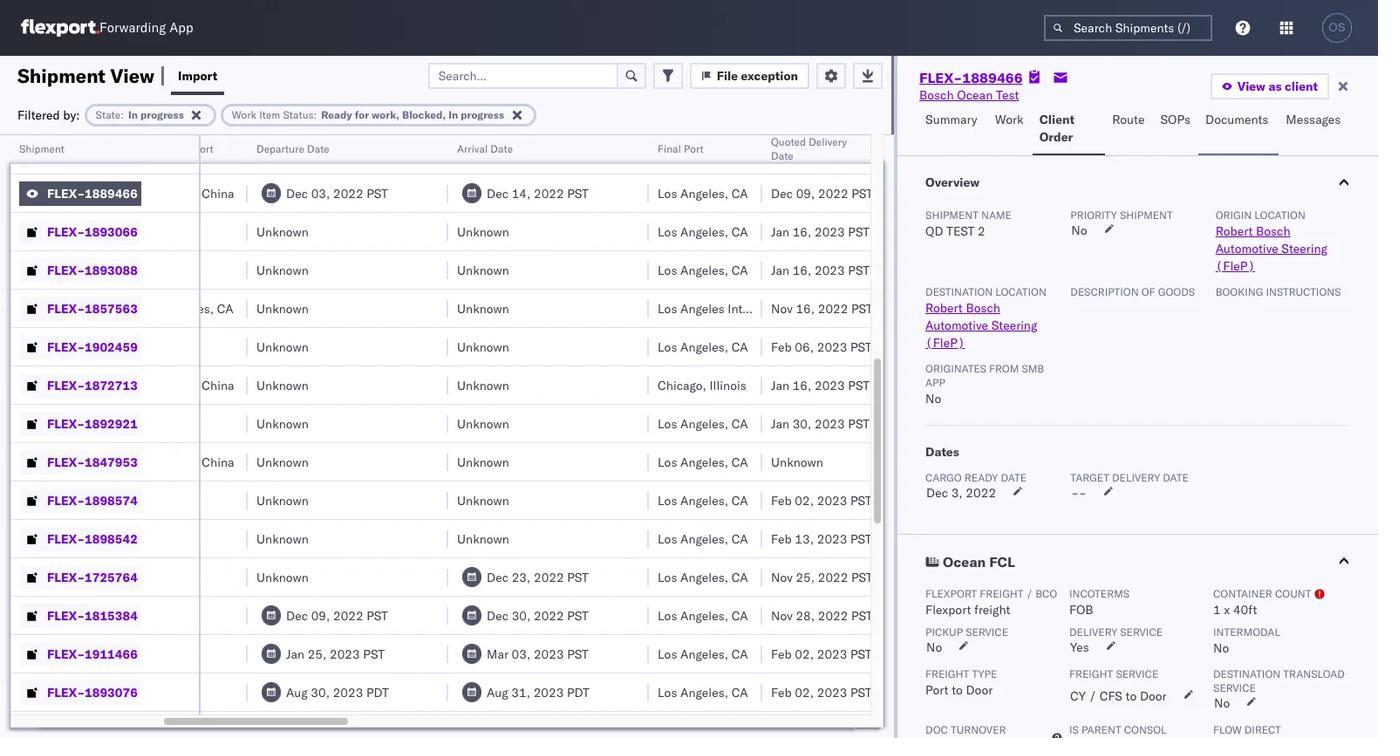 Task type: vqa. For each thing, say whether or not it's contained in the screenshot.
"highlights"
no



Task type: describe. For each thing, give the bounding box(es) containing it.
1872713
[[85, 377, 138, 393]]

2022 down departure date button
[[333, 185, 364, 201]]

description
[[1071, 285, 1139, 298]]

summary
[[926, 112, 978, 127]]

dec 03, 2022 pst
[[286, 185, 388, 201]]

ocean fcl
[[943, 553, 1015, 571]]

2 demo from the top
[[78, 262, 111, 278]]

14,
[[512, 185, 531, 201]]

cfs
[[1100, 688, 1123, 704]]

os
[[1329, 21, 1346, 34]]

shipper down '1898574'
[[110, 531, 153, 547]]

bosch inside origin location robert bosch automotive steering (flep)
[[1256, 223, 1291, 239]]

Search Shipments (/) text field
[[1044, 15, 1213, 41]]

from
[[990, 362, 1019, 375]]

0 horizontal spatial view
[[110, 63, 154, 88]]

state
[[96, 108, 121, 121]]

test down the 'flex-1872713'
[[84, 416, 107, 431]]

2 vertical spatial bosch ocean test
[[30, 454, 129, 470]]

flex-1902459 button
[[19, 335, 141, 359]]

documents
[[1206, 112, 1269, 127]]

chicago, illinois
[[658, 377, 747, 393]]

qd
[[926, 223, 944, 239]]

dec down 'departure date'
[[286, 185, 308, 201]]

flex-1872713 button
[[19, 373, 141, 397]]

Search... text field
[[428, 62, 618, 89]]

filtered
[[17, 107, 60, 123]]

bosch ocean test link
[[920, 86, 1019, 104]]

2 : from the left
[[314, 108, 317, 121]]

dec 23, 2022 pst
[[487, 569, 589, 585]]

30, for aug
[[311, 684, 330, 700]]

6 demo from the top
[[78, 646, 111, 662]]

robert for destination location robert bosch automotive steering (flep)
[[926, 300, 963, 316]]

ltd
[[191, 147, 212, 163]]

test down the "flex-1847953"
[[84, 493, 107, 508]]

for
[[355, 108, 369, 121]]

client order button
[[1033, 104, 1106, 155]]

name for shipper name
[[69, 142, 97, 155]]

3,
[[952, 485, 963, 501]]

2022 down dec 23, 2022 pst at the left bottom of page
[[534, 608, 564, 623]]

cy
[[1071, 688, 1086, 704]]

arrival
[[457, 142, 488, 155]]

flex- for flex-1725764 button
[[47, 569, 85, 585]]

shipper up 1847953 at the left bottom of page
[[110, 416, 153, 431]]

flex- for flex-1889466 button
[[47, 185, 85, 201]]

shipper up 1815384
[[114, 569, 157, 585]]

1 progress from the left
[[140, 108, 184, 121]]

3 yantian from the top
[[143, 416, 184, 431]]

shipper down "1857563"
[[114, 339, 157, 355]]

test up flex-1725764
[[84, 531, 107, 547]]

mar
[[487, 646, 509, 662]]

flex-1898542 button
[[19, 527, 141, 551]]

0 vertical spatial 09,
[[796, 185, 815, 201]]

1 vertical spatial dec 09, 2022 pst
[[286, 608, 388, 623]]

shipper up 1898542 in the left of the page
[[110, 493, 153, 508]]

nov for nov 25, 2022 pst
[[771, 569, 793, 585]]

dec 30, 2022 pst
[[487, 608, 589, 623]]

25, for nov
[[796, 569, 815, 585]]

date for arrival date
[[491, 142, 513, 155]]

departure date button
[[248, 139, 431, 156]]

7 demo from the top
[[78, 684, 111, 700]]

name for shipment name qd test 2
[[982, 209, 1012, 222]]

flex-1898574
[[47, 493, 138, 508]]

ocean fcl button
[[898, 535, 1379, 587]]

port inside freight type port to door
[[926, 682, 949, 698]]

16, up airport
[[793, 262, 812, 278]]

1725764
[[85, 569, 138, 585]]

test
[[947, 223, 975, 239]]

work,
[[372, 108, 400, 121]]

flex- for flex-1857563 'button' on the left top
[[47, 301, 85, 316]]

1 feb from the top
[[771, 339, 792, 355]]

1 bookings from the top
[[30, 416, 81, 431]]

quoted
[[771, 135, 806, 148]]

2 progress from the left
[[461, 108, 504, 121]]

1 bookings test shipper china from the top
[[30, 416, 189, 431]]

dec 3, 2022
[[927, 485, 996, 501]]

nov 25, 2022 pst
[[771, 569, 873, 585]]

1 vertical spatial freight
[[975, 602, 1011, 618]]

view inside button
[[1238, 79, 1266, 94]]

date for dec 3, 2022
[[1001, 471, 1027, 484]]

1 02, from the top
[[795, 493, 814, 508]]

shipment view
[[17, 63, 154, 88]]

instructions
[[1266, 285, 1342, 298]]

2 resize handle column header from the left
[[113, 135, 134, 738]]

app inside originates from smb app no
[[926, 376, 946, 389]]

25, for jan
[[308, 646, 327, 662]]

flexport. image
[[21, 19, 99, 37]]

date for --
[[1163, 471, 1189, 484]]

2022 up feb 06, 2023 pst
[[818, 301, 848, 316]]

mar 03, 2023 pst
[[487, 646, 589, 662]]

3 flexport demo shipper co. from the top
[[30, 339, 177, 355]]

port for final port
[[684, 142, 704, 155]]

final
[[658, 142, 681, 155]]

2022 down ready on the right of the page
[[966, 485, 996, 501]]

2022 right 23,
[[534, 569, 564, 585]]

1 shanghai, from the top
[[143, 185, 199, 201]]

shipment for shipment name qd test 2
[[926, 209, 979, 222]]

1889145
[[85, 147, 138, 163]]

flex-1893066 button
[[19, 219, 141, 244]]

2022 up nov 28, 2022 pst at the right bottom
[[818, 569, 848, 585]]

no for priority
[[1072, 222, 1088, 238]]

resize handle column header for arrival date
[[628, 135, 649, 738]]

flex- for 'flex-1889145' button
[[47, 147, 85, 163]]

1902459
[[85, 339, 138, 355]]

bosch down 'shanghai'
[[30, 185, 64, 201]]

los angeles international airport
[[658, 301, 841, 316]]

7 flexport demo shipper co. from the top
[[30, 684, 177, 700]]

flex-1815384 button
[[19, 603, 141, 628]]

resize handle column header for final port
[[742, 135, 763, 738]]

ocean up flex-1893066 button at top left
[[67, 185, 103, 201]]

-- left the 'flex-1872713'
[[30, 377, 45, 393]]

0 horizontal spatial app
[[169, 20, 193, 36]]

16, down jan 13, 2023 pst
[[793, 224, 812, 240]]

40ft
[[1234, 602, 1258, 618]]

shipment
[[1120, 209, 1173, 222]]

ocean inside button
[[943, 553, 986, 571]]

3 bookings test shipper china from the top
[[30, 531, 189, 547]]

ocean down flex-1892921 button
[[67, 454, 103, 470]]

2 shanghai, china from the top
[[143, 377, 234, 393]]

3 jan 16, 2023 pst from the top
[[771, 377, 870, 393]]

test inside 'link'
[[996, 87, 1019, 103]]

shipment name qd test 2
[[926, 209, 1012, 239]]

doc turnover service
[[926, 723, 1006, 738]]

1893088
[[85, 262, 138, 278]]

-- right 1725764
[[143, 569, 158, 585]]

aug 31, 2023 pdt
[[487, 684, 590, 700]]

5 co. from the top
[[160, 608, 177, 623]]

shipper down 1725764
[[114, 608, 157, 623]]

0 vertical spatial bosch ocean test
[[920, 87, 1019, 103]]

dec up mar
[[487, 608, 509, 623]]

flex- for flex-1898574 button on the bottom
[[47, 493, 85, 508]]

1
[[1214, 602, 1221, 618]]

flex-1889466 button
[[19, 181, 141, 205]]

state : in progress
[[96, 108, 184, 121]]

3 bookings from the top
[[30, 531, 81, 547]]

priority shipment
[[1071, 209, 1173, 222]]

nov 28, 2022 pst
[[771, 608, 873, 623]]

steering for origin location robert bosch automotive steering (flep)
[[1282, 241, 1328, 257]]

filtered by:
[[17, 107, 80, 123]]

0 vertical spatial freight
[[980, 587, 1024, 600]]

doc
[[926, 723, 948, 736]]

automotive for origin location robert bosch automotive steering (flep)
[[1216, 241, 1279, 257]]

container count
[[1214, 587, 1312, 600]]

2
[[978, 223, 986, 239]]

shipper up "1857563"
[[114, 262, 157, 278]]

bosch down flex-1892921 button
[[30, 454, 64, 470]]

1 horizontal spatial delivery
[[1070, 626, 1118, 639]]

shipment for shipment view
[[17, 63, 106, 88]]

of
[[1142, 285, 1156, 298]]

direct
[[1245, 723, 1282, 736]]

1815384
[[85, 608, 138, 623]]

16, up 06,
[[796, 301, 815, 316]]

dec down cargo
[[927, 485, 948, 501]]

pickup service
[[926, 626, 1009, 639]]

os button
[[1318, 8, 1358, 48]]

28,
[[796, 608, 815, 623]]

5 demo from the top
[[78, 608, 111, 623]]

dec down "quoted"
[[771, 185, 793, 201]]

shipper down 1815384
[[114, 646, 157, 662]]

fob
[[1070, 602, 1094, 618]]

date inside quoted delivery date
[[771, 149, 794, 162]]

06,
[[795, 339, 814, 355]]

ready
[[965, 471, 998, 484]]

3 02, from the top
[[795, 684, 814, 700]]

delivery inside quoted delivery date
[[809, 135, 847, 148]]

2022 right 14,
[[534, 185, 564, 201]]

1 flexport demo shipper co. from the top
[[30, 224, 177, 240]]

blocked,
[[402, 108, 446, 121]]

work for work
[[995, 112, 1024, 127]]

forwarding
[[99, 20, 166, 36]]

23,
[[512, 569, 531, 585]]

-- down target at the right bottom
[[1072, 485, 1087, 501]]

flex-1893088
[[47, 262, 138, 278]]

exception
[[741, 68, 798, 83]]

2 02, from the top
[[795, 646, 814, 662]]

as
[[1269, 79, 1282, 94]]

status
[[283, 108, 314, 121]]

date for departure date
[[307, 142, 330, 155]]

2 bookings test shipper china from the top
[[30, 493, 189, 508]]

work for work item status : ready for work, blocked, in progress
[[232, 108, 257, 121]]

route
[[1113, 112, 1145, 127]]

1 yantian from the top
[[143, 147, 184, 163]]

shanghai bluetech co., ltd
[[30, 147, 212, 163]]

shipper up 1893088
[[114, 224, 157, 240]]

3 shanghai, china from the top
[[143, 454, 234, 470]]

to for port
[[952, 682, 963, 698]]

1911466
[[85, 646, 138, 662]]

originates from smb app no
[[926, 362, 1045, 407]]

flex-1725764 button
[[19, 565, 141, 589]]

0 vertical spatial flex-1889466
[[920, 69, 1023, 86]]

flow direct
[[1214, 723, 1282, 736]]

messages button
[[1279, 104, 1351, 155]]

4 co. from the top
[[160, 569, 177, 585]]

0 vertical spatial 1889466
[[963, 69, 1023, 86]]

fcl
[[990, 553, 1015, 571]]

service up service
[[1121, 626, 1163, 639]]

2 feb from the top
[[771, 493, 792, 508]]

03, for 2023
[[512, 646, 531, 662]]

consol
[[1124, 723, 1167, 736]]

test down shanghai bluetech co., ltd
[[106, 185, 129, 201]]

2 yantian from the top
[[143, 339, 184, 355]]



Task type: locate. For each thing, give the bounding box(es) containing it.
2 vertical spatial shanghai,
[[143, 454, 199, 470]]

1 shanghai, china from the top
[[143, 185, 234, 201]]

service up flow
[[1214, 681, 1256, 695]]

forwarding app link
[[21, 19, 193, 37]]

nov left airport
[[771, 301, 793, 316]]

flexport demo shipper co.
[[30, 224, 177, 240], [30, 262, 177, 278], [30, 339, 177, 355], [30, 569, 177, 585], [30, 608, 177, 623], [30, 646, 177, 662], [30, 684, 177, 700]]

flex- inside flex-1893088 button
[[47, 262, 85, 278]]

2022 right 28,
[[818, 608, 848, 623]]

flex-1902459
[[47, 339, 138, 355]]

arrival date
[[457, 142, 513, 155]]

in right the blocked,
[[449, 108, 458, 121]]

0 vertical spatial dec 09, 2022 pst
[[771, 185, 873, 201]]

no down originates
[[926, 391, 942, 407]]

1889466
[[963, 69, 1023, 86], [85, 185, 138, 201]]

flex- inside flex-1815384 'button'
[[47, 608, 85, 623]]

13, for jan
[[793, 147, 812, 163]]

documents button
[[1199, 104, 1279, 155]]

0 horizontal spatial 25,
[[308, 646, 327, 662]]

flex- inside 'flex-1889145' button
[[47, 147, 85, 163]]

shanghai, down the "co.,"
[[143, 185, 199, 201]]

flex-1892921
[[47, 416, 138, 431]]

yantian
[[143, 147, 184, 163], [143, 339, 184, 355], [143, 416, 184, 431], [143, 493, 184, 508], [143, 531, 184, 547], [143, 684, 184, 700]]

arrival date button
[[448, 139, 632, 156]]

door for cy / cfs to door
[[1140, 688, 1167, 704]]

flex-1889466 up flex-1893066
[[47, 185, 138, 201]]

1 horizontal spatial dec 09, 2022 pst
[[771, 185, 873, 201]]

co.,
[[162, 147, 187, 163]]

robert bosch automotive steering (flep) link for destination location robert bosch automotive steering (flep)
[[926, 300, 1038, 351]]

sops
[[1161, 112, 1191, 127]]

7 resize handle column header from the left
[[742, 135, 763, 738]]

no inside intermodal no
[[1214, 640, 1230, 656]]

0 horizontal spatial flex-1889466
[[47, 185, 138, 201]]

flex-1893076
[[47, 684, 138, 700]]

1 resize handle column header from the left
[[0, 135, 21, 738]]

(flep) inside origin location robert bosch automotive steering (flep)
[[1216, 258, 1256, 274]]

1 horizontal spatial aug
[[487, 684, 508, 700]]

service down doc
[[926, 737, 968, 738]]

flexport demo shipper co. up 1911466
[[30, 608, 177, 623]]

flex-1889466 inside button
[[47, 185, 138, 201]]

pdt down mar 03, 2023 pst
[[567, 684, 590, 700]]

03, down departure date button
[[311, 185, 330, 201]]

1 horizontal spatial 1889466
[[963, 69, 1023, 86]]

intermodal no
[[1214, 626, 1281, 656]]

date inside departure date button
[[307, 142, 330, 155]]

0 horizontal spatial dec 09, 2022 pst
[[286, 608, 388, 623]]

service
[[966, 626, 1009, 639], [1121, 626, 1163, 639], [1214, 681, 1256, 695], [926, 737, 968, 738]]

shipment button
[[10, 139, 181, 156]]

to inside freight type port to door
[[952, 682, 963, 698]]

feb 13, 2023 pst
[[771, 531, 872, 547]]

4 demo from the top
[[78, 569, 111, 585]]

1 horizontal spatial 03,
[[512, 646, 531, 662]]

delivery service
[[1070, 626, 1163, 639]]

destination for service
[[1214, 667, 1281, 681]]

x
[[1224, 602, 1230, 618]]

flex- for flex-1815384 'button'
[[47, 608, 85, 623]]

shipment up by:
[[17, 63, 106, 88]]

jan 16, 2023 pst
[[771, 224, 870, 240], [771, 262, 870, 278], [771, 377, 870, 393]]

pdt for aug 30, 2023 pdt
[[366, 684, 389, 700]]

0 vertical spatial jan 16, 2023 pst
[[771, 224, 870, 240]]

0 vertical spatial delivery
[[809, 135, 847, 148]]

1 horizontal spatial robert bosch automotive steering (flep) link
[[1216, 223, 1328, 274]]

5 yantian from the top
[[143, 531, 184, 547]]

aug for aug 31, 2023 pdt
[[487, 684, 508, 700]]

port right the "co.,"
[[194, 142, 213, 155]]

6 resize handle column header from the left
[[628, 135, 649, 738]]

test down the 1892921
[[106, 454, 129, 470]]

13, for feb
[[795, 531, 814, 547]]

freight
[[980, 587, 1024, 600], [975, 602, 1011, 618]]

2 vertical spatial feb 02, 2023 pst
[[771, 684, 872, 700]]

0 horizontal spatial destination
[[926, 285, 993, 298]]

type
[[972, 667, 998, 681]]

no up flow
[[1215, 695, 1230, 711]]

flex- for flex-1893066 button at top left
[[47, 224, 85, 240]]

freight for freight service
[[1070, 667, 1114, 681]]

no down the 'pickup'
[[927, 640, 943, 655]]

to right cfs
[[1126, 688, 1137, 704]]

resize handle column header for departure date
[[428, 135, 448, 738]]

robert for origin location robert bosch automotive steering (flep)
[[1216, 223, 1253, 239]]

03,
[[311, 185, 330, 201], [512, 646, 531, 662]]

to
[[952, 682, 963, 698], [1126, 688, 1137, 704]]

incoterms fob
[[1070, 587, 1130, 618]]

robert inside origin location robert bosch automotive steering (flep)
[[1216, 223, 1253, 239]]

nov for nov 28, 2022 pst
[[771, 608, 793, 623]]

0 horizontal spatial /
[[1027, 587, 1033, 600]]

0 vertical spatial steering
[[1282, 241, 1328, 257]]

app down originates
[[926, 376, 946, 389]]

30, down 06,
[[793, 416, 812, 431]]

freight for freight type port to door
[[926, 667, 970, 681]]

2022 down jan 13, 2023 pst
[[818, 185, 849, 201]]

1 vertical spatial feb 02, 2023 pst
[[771, 646, 872, 662]]

co. right 1893066
[[160, 224, 177, 240]]

port for departure port
[[194, 142, 213, 155]]

dec up the jan 25, 2023 pst
[[286, 608, 308, 623]]

flex-1911466 button
[[19, 642, 141, 666]]

shipment
[[17, 63, 106, 88], [19, 142, 65, 155], [926, 209, 979, 222]]

flexport
[[30, 224, 75, 240], [30, 262, 75, 278], [30, 339, 75, 355], [30, 569, 75, 585], [926, 587, 977, 600], [926, 602, 971, 618], [30, 608, 75, 623], [30, 646, 75, 662], [30, 684, 75, 700]]

flex- for "flex-1911466" button
[[47, 646, 85, 662]]

steering inside 'destination location robert bosch automotive steering (flep)'
[[992, 318, 1038, 333]]

flex- inside "flex-1911466" button
[[47, 646, 85, 662]]

-- left flex-1857563
[[30, 301, 45, 316]]

1898574
[[85, 493, 138, 508]]

(flep) for origin location robert bosch automotive steering (flep)
[[1216, 258, 1256, 274]]

2 vertical spatial shanghai, china
[[143, 454, 234, 470]]

incoterms
[[1070, 587, 1130, 600]]

2 feb 02, 2023 pst from the top
[[771, 646, 872, 662]]

shipper down 1911466
[[114, 684, 157, 700]]

robert inside 'destination location robert bosch automotive steering (flep)'
[[926, 300, 963, 316]]

3 resize handle column header from the left
[[178, 135, 199, 738]]

demo down flex-1911466
[[78, 684, 111, 700]]

/ inside flexport freight / bco flexport freight
[[1027, 587, 1033, 600]]

work inside button
[[995, 112, 1024, 127]]

door
[[966, 682, 993, 698], [1140, 688, 1167, 704]]

flex- for the flex-1902459 button
[[47, 339, 85, 355]]

origin
[[1216, 209, 1252, 222]]

1 pdt from the left
[[366, 684, 389, 700]]

flex- for flex-1892921 button
[[47, 416, 85, 431]]

flex- inside flex-1725764 button
[[47, 569, 85, 585]]

yantian down ningbo
[[143, 684, 184, 700]]

pdt for aug 31, 2023 pdt
[[567, 684, 590, 700]]

1 horizontal spatial departure
[[257, 142, 304, 155]]

1 vertical spatial name
[[982, 209, 1012, 222]]

1 vertical spatial bosch ocean test
[[30, 185, 129, 201]]

flex- for flex-1893076 button
[[47, 684, 85, 700]]

shipper inside button
[[30, 142, 67, 155]]

0 vertical spatial robert bosch automotive steering (flep) link
[[1216, 223, 1328, 274]]

jan
[[771, 147, 790, 163], [771, 224, 790, 240], [771, 262, 790, 278], [771, 377, 790, 393], [771, 416, 790, 431], [286, 646, 305, 662]]

7 co. from the top
[[160, 684, 177, 700]]

1 horizontal spatial pdt
[[567, 684, 590, 700]]

5 resize handle column header from the left
[[428, 135, 448, 738]]

2 bookings from the top
[[30, 493, 81, 508]]

location for destination location robert bosch automotive steering (flep)
[[996, 285, 1047, 298]]

(flep) for destination location robert bosch automotive steering (flep)
[[926, 335, 965, 351]]

0 vertical spatial 13,
[[793, 147, 812, 163]]

test up work button
[[996, 87, 1019, 103]]

1 horizontal spatial in
[[449, 108, 458, 121]]

0 horizontal spatial departure
[[143, 142, 191, 155]]

2 vertical spatial 30,
[[311, 684, 330, 700]]

location up the smb
[[996, 285, 1047, 298]]

flex- inside flex-1872713 button
[[47, 377, 85, 393]]

2 date from the left
[[1163, 471, 1189, 484]]

flex- inside flex-1889466 button
[[47, 185, 85, 201]]

1 date from the left
[[1001, 471, 1027, 484]]

destination inside destination transload service
[[1214, 667, 1281, 681]]

bosch inside 'link'
[[920, 87, 954, 103]]

30, for dec
[[512, 608, 531, 623]]

4 feb from the top
[[771, 646, 792, 662]]

bookings test shipper china up 1847953 at the left bottom of page
[[30, 416, 189, 431]]

1 vertical spatial shipment
[[19, 142, 65, 155]]

delivery up the yes
[[1070, 626, 1118, 639]]

31,
[[512, 684, 531, 700]]

dec 09, 2022 pst up the jan 25, 2023 pst
[[286, 608, 388, 623]]

robert down origin
[[1216, 223, 1253, 239]]

2 freight from the left
[[1070, 667, 1114, 681]]

overview
[[926, 175, 980, 190]]

1 vertical spatial delivery
[[1070, 626, 1118, 639]]

resize handle column header for departure port
[[227, 135, 248, 738]]

ocean inside 'link'
[[957, 87, 993, 103]]

location inside 'destination location robert bosch automotive steering (flep)'
[[996, 285, 1047, 298]]

1 horizontal spatial 30,
[[512, 608, 531, 623]]

0 horizontal spatial steering
[[992, 318, 1038, 333]]

1 vertical spatial 25,
[[308, 646, 327, 662]]

target
[[1071, 471, 1110, 484]]

0 vertical spatial bookings test shipper china
[[30, 416, 189, 431]]

1 horizontal spatial to
[[1126, 688, 1137, 704]]

: up shanghai bluetech co., ltd
[[121, 108, 124, 121]]

1 vertical spatial 1889466
[[85, 185, 138, 201]]

no for pickup
[[927, 640, 943, 655]]

2 in from the left
[[449, 108, 458, 121]]

1 horizontal spatial freight
[[1070, 667, 1114, 681]]

1 vertical spatial nov
[[771, 569, 793, 585]]

door inside freight type port to door
[[966, 682, 993, 698]]

transload
[[1284, 667, 1345, 681]]

(flep) inside 'destination location robert bosch automotive steering (flep)'
[[926, 335, 965, 351]]

shipment inside shipment name qd test 2
[[926, 209, 979, 222]]

aug for aug 30, 2023 pdt
[[286, 684, 308, 700]]

co. right 1893088
[[160, 262, 177, 278]]

file exception button
[[690, 62, 810, 89], [690, 62, 810, 89]]

1889466 inside button
[[85, 185, 138, 201]]

0 horizontal spatial 30,
[[311, 684, 330, 700]]

nov left 28,
[[771, 608, 793, 623]]

bluetech
[[97, 147, 159, 163]]

1 horizontal spatial flex-1889466
[[920, 69, 1023, 86]]

flex- inside the flex-1902459 button
[[47, 339, 85, 355]]

robert bosch automotive steering (flep) link up booking instructions
[[1216, 223, 1328, 274]]

1 horizontal spatial view
[[1238, 79, 1266, 94]]

flexport freight / bco flexport freight
[[926, 587, 1058, 618]]

1 vertical spatial 09,
[[311, 608, 330, 623]]

1 horizontal spatial location
[[1255, 209, 1306, 222]]

1 jan 16, 2023 pst from the top
[[771, 224, 870, 240]]

destination location robert bosch automotive steering (flep)
[[926, 285, 1047, 351]]

nov 16, 2022 pst
[[771, 301, 873, 316]]

messages
[[1286, 112, 1341, 127]]

1 demo from the top
[[78, 224, 111, 240]]

03, for 2022
[[311, 185, 330, 201]]

3 feb 02, 2023 pst from the top
[[771, 684, 872, 700]]

1 co. from the top
[[160, 224, 177, 240]]

1 vertical spatial 03,
[[512, 646, 531, 662]]

2 departure from the left
[[257, 142, 304, 155]]

1 horizontal spatial progress
[[461, 108, 504, 121]]

flex- inside flex-1898542 button
[[47, 531, 85, 547]]

1 horizontal spatial robert
[[1216, 223, 1253, 239]]

0 vertical spatial 02,
[[795, 493, 814, 508]]

robert bosch automotive steering (flep) link for origin location robert bosch automotive steering (flep)
[[1216, 223, 1328, 274]]

1 vertical spatial automotive
[[926, 318, 989, 333]]

dec left 23,
[[487, 569, 509, 585]]

2 flexport demo shipper co. from the top
[[30, 262, 177, 278]]

in right state
[[128, 108, 138, 121]]

app
[[169, 20, 193, 36], [926, 376, 946, 389]]

flex-1857563
[[47, 301, 138, 316]]

2 nov from the top
[[771, 569, 793, 585]]

0 vertical spatial 25,
[[796, 569, 815, 585]]

bosch up summary at top right
[[920, 87, 954, 103]]

target delivery date
[[1071, 471, 1189, 484]]

freight up pickup service
[[975, 602, 1011, 618]]

1889466 up work button
[[963, 69, 1023, 86]]

no for destination
[[1215, 695, 1230, 711]]

1 nov from the top
[[771, 301, 793, 316]]

flexport demo shipper co. down 1898542 in the left of the page
[[30, 569, 177, 585]]

flex-1893088 button
[[19, 258, 141, 282]]

flex- for flex-1847953 button at the left of page
[[47, 454, 85, 470]]

flex-1889466 up summary at top right
[[920, 69, 1023, 86]]

flexport demo shipper co. up "1857563"
[[30, 262, 177, 278]]

delivery right "quoted"
[[809, 135, 847, 148]]

1 vertical spatial 02,
[[795, 646, 814, 662]]

0 horizontal spatial name
[[69, 142, 97, 155]]

3 demo from the top
[[78, 339, 111, 355]]

1 vertical spatial robert
[[926, 300, 963, 316]]

1 vertical spatial robert bosch automotive steering (flep) link
[[926, 300, 1038, 351]]

name inside shipment name qd test 2
[[982, 209, 1012, 222]]

0 horizontal spatial pdt
[[366, 684, 389, 700]]

0 vertical spatial shanghai, china
[[143, 185, 234, 201]]

0 vertical spatial destination
[[926, 285, 993, 298]]

flex-1847953 button
[[19, 450, 141, 474]]

3 nov from the top
[[771, 608, 793, 623]]

nov down feb 13, 2023 pst
[[771, 569, 793, 585]]

1 vertical spatial steering
[[992, 318, 1038, 333]]

shanghai, right 1847953 at the left bottom of page
[[143, 454, 199, 470]]

4 resize handle column header from the left
[[227, 135, 248, 738]]

co. down ningbo
[[160, 684, 177, 700]]

1 vertical spatial (flep)
[[926, 335, 965, 351]]

location right origin
[[1255, 209, 1306, 222]]

3 shanghai, from the top
[[143, 454, 199, 470]]

2022 up the jan 25, 2023 pst
[[333, 608, 364, 623]]

pdt down the jan 25, 2023 pst
[[366, 684, 389, 700]]

1 horizontal spatial (flep)
[[1216, 258, 1256, 274]]

0 vertical spatial /
[[1027, 587, 1033, 600]]

name inside button
[[69, 142, 97, 155]]

1 horizontal spatial automotive
[[1216, 241, 1279, 257]]

0 vertical spatial (flep)
[[1216, 258, 1256, 274]]

2 vertical spatial bookings test shipper china
[[30, 531, 189, 547]]

date right arrival
[[491, 142, 513, 155]]

import
[[178, 68, 218, 83]]

turnover
[[951, 723, 1006, 736]]

4 flexport demo shipper co. from the top
[[30, 569, 177, 585]]

door for freight type port to door
[[966, 682, 993, 698]]

1 aug from the left
[[286, 684, 308, 700]]

steering
[[1282, 241, 1328, 257], [992, 318, 1038, 333]]

2022
[[333, 185, 364, 201], [534, 185, 564, 201], [818, 185, 849, 201], [818, 301, 848, 316], [966, 485, 996, 501], [534, 569, 564, 585], [818, 569, 848, 585], [333, 608, 364, 623], [534, 608, 564, 623], [818, 608, 848, 623]]

feb 06, 2023 pst
[[771, 339, 872, 355]]

no inside originates from smb app no
[[926, 391, 942, 407]]

0 horizontal spatial 1889466
[[85, 185, 138, 201]]

automotive inside 'destination location robert bosch automotive steering (flep)'
[[926, 318, 989, 333]]

bosch
[[920, 87, 954, 103], [30, 185, 64, 201], [1256, 223, 1291, 239], [966, 300, 1001, 316], [30, 454, 64, 470]]

(flep)
[[1216, 258, 1256, 274], [926, 335, 965, 351]]

6 flexport demo shipper co. from the top
[[30, 646, 177, 662]]

flex-1898574 button
[[19, 488, 141, 513]]

1847953
[[85, 454, 138, 470]]

ready
[[321, 108, 352, 121]]

flex- inside flex-1857563 'button'
[[47, 301, 85, 316]]

bookings test shipper china down 1847953 at the left bottom of page
[[30, 493, 189, 508]]

2 vertical spatial jan 16, 2023 pst
[[771, 377, 870, 393]]

2 co. from the top
[[160, 262, 177, 278]]

30,
[[793, 416, 812, 431], [512, 608, 531, 623], [311, 684, 330, 700]]

2 pdt from the left
[[567, 684, 590, 700]]

0 vertical spatial shanghai,
[[143, 185, 199, 201]]

date inside arrival date button
[[491, 142, 513, 155]]

dec 09, 2022 pst
[[771, 185, 873, 201], [286, 608, 388, 623]]

0 horizontal spatial robert bosch automotive steering (flep) link
[[926, 300, 1038, 351]]

1 vertical spatial /
[[1089, 688, 1097, 704]]

container
[[1214, 587, 1273, 600]]

0 vertical spatial bookings
[[30, 416, 81, 431]]

china
[[202, 185, 234, 201], [202, 377, 234, 393], [156, 416, 189, 431], [202, 454, 234, 470], [156, 493, 189, 508], [156, 531, 189, 547]]

intermodal
[[1214, 626, 1281, 639]]

resize handle column header
[[0, 135, 21, 738], [113, 135, 134, 738], [178, 135, 199, 738], [227, 135, 248, 738], [428, 135, 448, 738], [628, 135, 649, 738], [742, 135, 763, 738]]

flex- for flex-1893088 button
[[47, 262, 85, 278]]

flex- inside flex-1898574 button
[[47, 493, 85, 508]]

1 in from the left
[[128, 108, 138, 121]]

flex- for flex-1898542 button
[[47, 531, 85, 547]]

shanghai, china down ltd
[[143, 185, 234, 201]]

destination for robert
[[926, 285, 993, 298]]

flexport demo shipper co. down 1815384
[[30, 646, 177, 662]]

30, for jan
[[793, 416, 812, 431]]

location for origin location robert bosch automotive steering (flep)
[[1255, 209, 1306, 222]]

jan 13, 2023 pst
[[771, 147, 870, 163]]

name
[[69, 142, 97, 155], [982, 209, 1012, 222]]

date right 'delivery'
[[1163, 471, 1189, 484]]

5 flexport demo shipper co. from the top
[[30, 608, 177, 623]]

16, down 06,
[[793, 377, 812, 393]]

cargo ready date
[[926, 471, 1027, 484]]

0 vertical spatial automotive
[[1216, 241, 1279, 257]]

bosch inside 'destination location robert bosch automotive steering (flep)'
[[966, 300, 1001, 316]]

bookings test shipper china up 1725764
[[30, 531, 189, 547]]

1 x 40ft
[[1214, 602, 1258, 618]]

yantian right '1898574'
[[143, 493, 184, 508]]

progress up departure port
[[140, 108, 184, 121]]

bosch up booking instructions
[[1256, 223, 1291, 239]]

0 vertical spatial name
[[69, 142, 97, 155]]

robert bosch automotive steering (flep) link
[[1216, 223, 1328, 274], [926, 300, 1038, 351]]

0 horizontal spatial 03,
[[311, 185, 330, 201]]

4 yantian from the top
[[143, 493, 184, 508]]

service inside doc turnover service
[[926, 737, 968, 738]]

3 feb from the top
[[771, 531, 792, 547]]

13, up nov 25, 2022 pst
[[795, 531, 814, 547]]

view left as
[[1238, 79, 1266, 94]]

0 horizontal spatial aug
[[286, 684, 308, 700]]

nov for nov 16, 2022 pst
[[771, 301, 793, 316]]

1 horizontal spatial 09,
[[796, 185, 815, 201]]

30, down the jan 25, 2023 pst
[[311, 684, 330, 700]]

client
[[1040, 112, 1075, 127]]

bookings up flex-1898542 button
[[30, 493, 81, 508]]

destination inside 'destination location robert bosch automotive steering (flep)'
[[926, 285, 993, 298]]

to for cfs
[[1126, 688, 1137, 704]]

no down intermodal
[[1214, 640, 1230, 656]]

origin location robert bosch automotive steering (flep)
[[1216, 209, 1328, 274]]

freight inside freight type port to door
[[926, 667, 970, 681]]

steering inside origin location robert bosch automotive steering (flep)
[[1282, 241, 1328, 257]]

resize handle column header for shipment
[[178, 135, 199, 738]]

departure for departure date
[[257, 142, 304, 155]]

nov
[[771, 301, 793, 316], [771, 569, 793, 585], [771, 608, 793, 623]]

03, right mar
[[512, 646, 531, 662]]

2 vertical spatial 02,
[[795, 684, 814, 700]]

1 vertical spatial bookings
[[30, 493, 81, 508]]

demo down flex-1815384
[[78, 646, 111, 662]]

1 feb 02, 2023 pst from the top
[[771, 493, 872, 508]]

yantian right the 1892921
[[143, 416, 184, 431]]

steering for destination location robert bosch automotive steering (flep)
[[992, 318, 1038, 333]]

1 horizontal spatial work
[[995, 112, 1024, 127]]

co. right 1902459
[[160, 339, 177, 355]]

1 departure from the left
[[143, 142, 191, 155]]

in
[[128, 108, 138, 121], [449, 108, 458, 121]]

co. right 1725764
[[160, 569, 177, 585]]

5 feb from the top
[[771, 684, 792, 700]]

flex- inside flex-1847953 button
[[47, 454, 85, 470]]

service inside destination transload service
[[1214, 681, 1256, 695]]

13, down exception on the right top of the page
[[793, 147, 812, 163]]

flex- inside flex-1893076 button
[[47, 684, 85, 700]]

1 vertical spatial flex-1889466
[[47, 185, 138, 201]]

app right forwarding
[[169, 20, 193, 36]]

6 yantian from the top
[[143, 684, 184, 700]]

final port button
[[649, 139, 745, 156]]

booking instructions
[[1216, 285, 1342, 298]]

automotive inside origin location robert bosch automotive steering (flep)
[[1216, 241, 1279, 257]]

pst
[[848, 147, 870, 163], [367, 185, 388, 201], [567, 185, 589, 201], [852, 185, 873, 201], [848, 224, 870, 240], [848, 262, 870, 278], [852, 301, 873, 316], [851, 339, 872, 355], [848, 377, 870, 393], [848, 416, 870, 431], [851, 493, 872, 508], [851, 531, 872, 547], [567, 569, 589, 585], [852, 569, 873, 585], [367, 608, 388, 623], [567, 608, 589, 623], [852, 608, 873, 623], [363, 646, 385, 662], [567, 646, 589, 662], [851, 646, 872, 662], [851, 684, 872, 700]]

departure for departure port
[[143, 142, 191, 155]]

2023
[[815, 147, 845, 163], [815, 224, 845, 240], [815, 262, 845, 278], [817, 339, 848, 355], [815, 377, 845, 393], [815, 416, 845, 431], [817, 493, 848, 508], [817, 531, 848, 547], [330, 646, 360, 662], [534, 646, 564, 662], [817, 646, 848, 662], [333, 684, 363, 700], [534, 684, 564, 700], [817, 684, 848, 700]]

1 vertical spatial jan 16, 2023 pst
[[771, 262, 870, 278]]

departure date
[[257, 142, 330, 155]]

0 horizontal spatial in
[[128, 108, 138, 121]]

0 horizontal spatial robert
[[926, 300, 963, 316]]

progress
[[140, 108, 184, 121], [461, 108, 504, 121]]

1898542
[[85, 531, 138, 547]]

port up doc
[[926, 682, 949, 698]]

dec 09, 2022 pst down jan 13, 2023 pst
[[771, 185, 873, 201]]

(flep) up originates
[[926, 335, 965, 351]]

1 horizontal spatial name
[[982, 209, 1012, 222]]

demo up flex-1893088
[[78, 224, 111, 240]]

shipment for shipment
[[19, 142, 65, 155]]

1 : from the left
[[121, 108, 124, 121]]

flex-
[[920, 69, 963, 86], [47, 147, 85, 163], [47, 185, 85, 201], [47, 224, 85, 240], [47, 262, 85, 278], [47, 301, 85, 316], [47, 339, 85, 355], [47, 377, 85, 393], [47, 416, 85, 431], [47, 454, 85, 470], [47, 493, 85, 508], [47, 531, 85, 547], [47, 569, 85, 585], [47, 608, 85, 623], [47, 646, 85, 662], [47, 684, 85, 700]]

1 horizontal spatial port
[[684, 142, 704, 155]]

/ left bco
[[1027, 587, 1033, 600]]

view as client button
[[1211, 73, 1330, 99]]

flex- for flex-1872713 button
[[47, 377, 85, 393]]

file
[[717, 68, 738, 83]]

2 aug from the left
[[487, 684, 508, 700]]

1 horizontal spatial destination
[[1214, 667, 1281, 681]]

1 horizontal spatial /
[[1089, 688, 1097, 704]]

flex-1892921 button
[[19, 411, 141, 436]]

forwarding app
[[99, 20, 193, 36]]

0 horizontal spatial to
[[952, 682, 963, 698]]

6 co. from the top
[[160, 646, 177, 662]]

2 vertical spatial shipment
[[926, 209, 979, 222]]

service down flexport freight / bco flexport freight
[[966, 626, 1009, 639]]

freight down fcl
[[980, 587, 1024, 600]]

0 horizontal spatial freight
[[926, 667, 970, 681]]

description of goods
[[1071, 285, 1195, 298]]

2 jan 16, 2023 pst from the top
[[771, 262, 870, 278]]

2 shanghai, from the top
[[143, 377, 199, 393]]

0 horizontal spatial 09,
[[311, 608, 330, 623]]

shipper down filtered by:
[[30, 142, 67, 155]]

1 vertical spatial 13,
[[795, 531, 814, 547]]

yantian right 1902459
[[143, 339, 184, 355]]

departure port button
[[134, 139, 230, 156]]

shipment inside shipment button
[[19, 142, 65, 155]]

dec left 14,
[[487, 185, 509, 201]]

aug down the jan 25, 2023 pst
[[286, 684, 308, 700]]

automotive for destination location robert bosch automotive steering (flep)
[[926, 318, 989, 333]]

yantian left ltd
[[143, 147, 184, 163]]

flex- inside flex-1893066 button
[[47, 224, 85, 240]]

freight type port to door
[[926, 667, 998, 698]]

0 vertical spatial location
[[1255, 209, 1306, 222]]

3 co. from the top
[[160, 339, 177, 355]]

1 freight from the left
[[926, 667, 970, 681]]

location inside origin location robert bosch automotive steering (flep)
[[1255, 209, 1306, 222]]

flex- inside flex-1892921 button
[[47, 416, 85, 431]]

1 vertical spatial bookings test shipper china
[[30, 493, 189, 508]]

0 vertical spatial nov
[[771, 301, 793, 316]]



